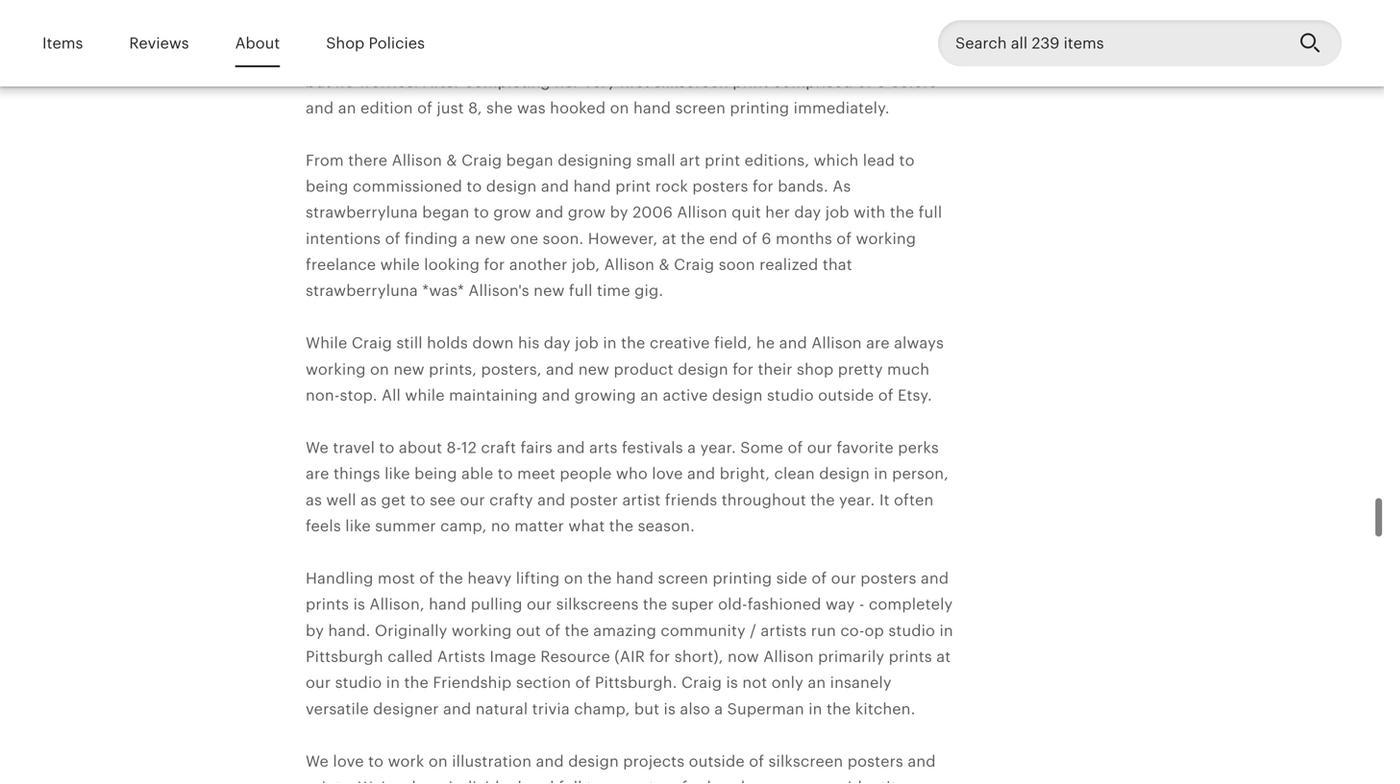 Task type: vqa. For each thing, say whether or not it's contained in the screenshot.
your to the right
no



Task type: locate. For each thing, give the bounding box(es) containing it.
Search all 239 items text field
[[938, 20, 1284, 66]]

about
[[235, 34, 280, 52]]

items link
[[42, 21, 83, 66]]

about link
[[235, 21, 280, 66]]

items
[[42, 34, 83, 52]]



Task type: describe. For each thing, give the bounding box(es) containing it.
shop policies
[[326, 34, 425, 52]]

policies
[[369, 34, 425, 52]]

reviews
[[129, 34, 189, 52]]

reviews link
[[129, 21, 189, 66]]

shop
[[326, 34, 365, 52]]

shop policies link
[[326, 21, 425, 66]]



